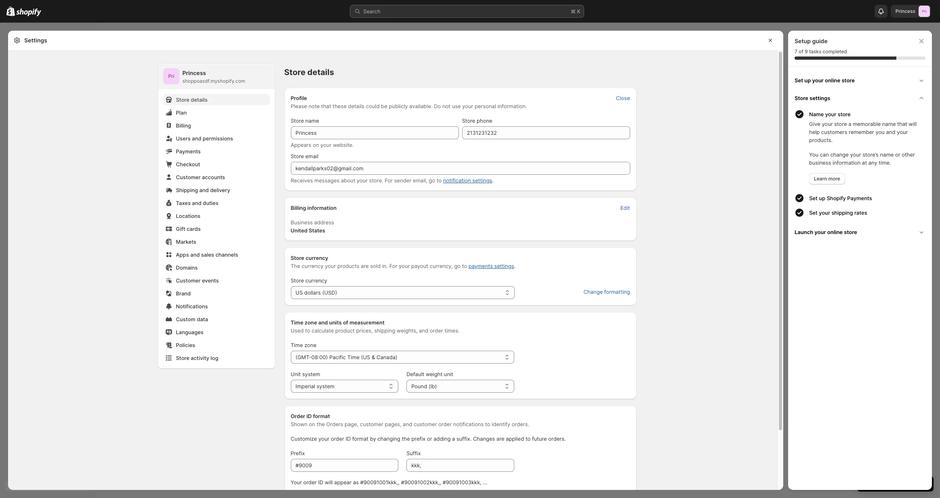 Task type: vqa. For each thing, say whether or not it's contained in the screenshot.
10 oz / Custom's $ text box
no



Task type: locate. For each thing, give the bounding box(es) containing it.
0 vertical spatial will
[[909, 121, 917, 127]]

to left payments
[[462, 263, 467, 270]]

store left phone
[[462, 118, 475, 124]]

0 horizontal spatial id
[[307, 413, 312, 420]]

2 horizontal spatial details
[[348, 103, 365, 110]]

format
[[313, 413, 330, 420], [352, 436, 369, 443]]

details up plan link
[[191, 97, 208, 103]]

time up (gmt-
[[291, 342, 303, 349]]

shipping inside set your shipping rates button
[[832, 210, 853, 216]]

0 vertical spatial for
[[385, 177, 393, 184]]

1 horizontal spatial billing
[[291, 205, 306, 211]]

2 customer from the left
[[414, 422, 437, 428]]

up inside 'button'
[[805, 77, 811, 84]]

receives
[[291, 177, 313, 184]]

0 vertical spatial princess
[[896, 8, 916, 14]]

store up plan
[[176, 97, 190, 103]]

your left store's
[[851, 152, 862, 158]]

0 vertical spatial or
[[896, 152, 901, 158]]

1 vertical spatial for
[[390, 263, 398, 270]]

0 vertical spatial .
[[493, 177, 494, 184]]

on up email
[[313, 142, 319, 148]]

and right you
[[887, 129, 896, 135]]

1 customer from the top
[[176, 174, 201, 181]]

1 vertical spatial .
[[514, 263, 516, 270]]

up up store settings
[[805, 77, 811, 84]]

shopify image
[[16, 8, 41, 16]]

of right 7 at the top of page
[[799, 49, 804, 55]]

2 vertical spatial settings
[[495, 263, 514, 270]]

princess for princess shoppoasdf.myshopify.com
[[182, 70, 206, 76]]

that inside settings dialog
[[321, 103, 331, 110]]

customer for customer events
[[176, 278, 201, 284]]

0 vertical spatial are
[[361, 263, 369, 270]]

2 horizontal spatial settings
[[810, 95, 831, 101]]

2 vertical spatial currency
[[306, 278, 327, 284]]

id right 'order'
[[307, 413, 312, 420]]

prefix
[[412, 436, 426, 443]]

customer down domains
[[176, 278, 201, 284]]

locations link
[[163, 211, 270, 222]]

name inside settings dialog
[[306, 118, 319, 124]]

0 horizontal spatial shipping
[[374, 328, 395, 334]]

0 horizontal spatial billing
[[176, 122, 191, 129]]

store name
[[291, 118, 319, 124]]

weight
[[426, 371, 443, 378]]

0 vertical spatial billing
[[176, 122, 191, 129]]

that
[[321, 103, 331, 110], [898, 121, 908, 127]]

customer accounts link
[[163, 172, 270, 183]]

are left applied
[[497, 436, 505, 443]]

1 vertical spatial currency
[[302, 263, 324, 270]]

0 vertical spatial shipping
[[832, 210, 853, 216]]

custom
[[176, 316, 196, 323]]

a inside give your store a memorable name that will help customers remember you and your products.
[[849, 121, 852, 127]]

(gmt-
[[296, 354, 312, 361]]

2 horizontal spatial id
[[346, 436, 351, 443]]

and up the calculate
[[318, 320, 328, 326]]

0 vertical spatial id
[[307, 413, 312, 420]]

a left suffix.
[[452, 436, 455, 443]]

(lb)
[[429, 384, 437, 390]]

currency for store currency the currency your products are sold in. for your payout currency, go to payments settings .
[[306, 255, 328, 262]]

the left orders
[[317, 422, 325, 428]]

princess inside 'princess shoppoasdf.myshopify.com'
[[182, 70, 206, 76]]

store
[[842, 77, 855, 84], [838, 111, 851, 118], [835, 121, 847, 127], [844, 229, 858, 236]]

0 vertical spatial currency
[[306, 255, 328, 262]]

your order id will appear as #90091001kkk,, #90091002kkk,, #90091003kkk, ...
[[291, 480, 488, 486]]

name inside give your store a memorable name that will help customers remember you and your products.
[[883, 121, 896, 127]]

0 vertical spatial customer
[[176, 174, 201, 181]]

will inside settings dialog
[[325, 480, 333, 486]]

zone up (gmt-
[[305, 342, 317, 349]]

name your store
[[810, 111, 851, 118]]

name
[[810, 111, 824, 118]]

to left future
[[526, 436, 531, 443]]

1 vertical spatial will
[[325, 480, 333, 486]]

you
[[876, 129, 885, 135]]

that inside give your store a memorable name that will help customers remember you and your products.
[[898, 121, 908, 127]]

pacific
[[329, 354, 346, 361]]

set up store settings
[[795, 77, 804, 84]]

1 horizontal spatial details
[[307, 68, 334, 77]]

billing link
[[163, 120, 270, 131]]

imperial
[[296, 384, 315, 390]]

give your store a memorable name that will help customers remember you and your products.
[[810, 121, 917, 143]]

orders. up applied
[[512, 422, 530, 428]]

settings inside store settings button
[[810, 95, 831, 101]]

store up the
[[291, 255, 304, 262]]

settings dialog
[[8, 31, 784, 499]]

settings right payments
[[495, 263, 514, 270]]

dollars
[[304, 290, 321, 296]]

that up other
[[898, 121, 908, 127]]

0 horizontal spatial are
[[361, 263, 369, 270]]

0 horizontal spatial details
[[191, 97, 208, 103]]

0 horizontal spatial up
[[805, 77, 811, 84]]

prices,
[[356, 328, 373, 334]]

1 vertical spatial online
[[828, 229, 843, 236]]

information inside you can change your store's name or other business information at any time.
[[833, 160, 861, 166]]

payments up rates
[[848, 195, 873, 202]]

permissions
[[203, 135, 233, 142]]

format up orders
[[313, 413, 330, 420]]

your down shopify
[[819, 210, 831, 216]]

0 vertical spatial zone
[[305, 320, 317, 326]]

name inside you can change your store's name or other business information at any time.
[[881, 152, 894, 158]]

apps and sales channels link
[[163, 249, 270, 261]]

order inside order id format shown on the orders page, customer pages, and customer order notifications to identify orders.
[[439, 422, 452, 428]]

learn more
[[814, 176, 841, 182]]

. right payments
[[514, 263, 516, 270]]

or left other
[[896, 152, 901, 158]]

your right use
[[463, 103, 473, 110]]

to left notification
[[437, 177, 442, 184]]

or
[[896, 152, 901, 158], [427, 436, 432, 443]]

address
[[314, 219, 334, 226]]

and right apps
[[190, 252, 200, 258]]

to left identify
[[485, 422, 490, 428]]

guide
[[813, 38, 828, 44]]

and right pages,
[[403, 422, 412, 428]]

1 horizontal spatial princess
[[896, 8, 916, 14]]

customer
[[176, 174, 201, 181], [176, 278, 201, 284]]

your left website.
[[321, 142, 332, 148]]

order down orders
[[331, 436, 344, 443]]

0 horizontal spatial settings
[[473, 177, 493, 184]]

up left shopify
[[819, 195, 826, 202]]

princess image
[[163, 68, 179, 84]]

1 horizontal spatial a
[[849, 121, 852, 127]]

1 vertical spatial set
[[810, 195, 818, 202]]

1 horizontal spatial go
[[454, 263, 461, 270]]

princess shoppoasdf.myshopify.com
[[182, 70, 245, 84]]

0 vertical spatial orders.
[[512, 422, 530, 428]]

time up used
[[291, 320, 303, 326]]

shipping
[[176, 187, 198, 194]]

1 vertical spatial store details
[[176, 97, 208, 103]]

2 vertical spatial id
[[318, 480, 323, 486]]

us dollars (usd)
[[296, 290, 337, 296]]

users
[[176, 135, 191, 142]]

name up you
[[883, 121, 896, 127]]

product
[[336, 328, 355, 334]]

customer up customize your order id format by changing the prefix or adding a suffix. changes are applied to future orders.
[[414, 422, 437, 428]]

online up store settings
[[825, 77, 841, 84]]

0 vertical spatial a
[[849, 121, 852, 127]]

0 vertical spatial information
[[833, 160, 861, 166]]

0 vertical spatial set
[[795, 77, 804, 84]]

1 horizontal spatial store details
[[284, 68, 334, 77]]

time inside time zone and units of measurement used to calculate product prices, shipping weights, and order times.
[[291, 320, 303, 326]]

launch your online store button
[[792, 224, 929, 241]]

domains
[[176, 265, 198, 271]]

Store phone text field
[[462, 127, 630, 139]]

time for time zone and units of measurement used to calculate product prices, shipping weights, and order times.
[[291, 320, 303, 326]]

0 horizontal spatial format
[[313, 413, 330, 420]]

0 horizontal spatial payments
[[176, 148, 201, 155]]

billing
[[176, 122, 191, 129], [291, 205, 306, 211]]

your right name
[[826, 111, 837, 118]]

customer down checkout
[[176, 174, 201, 181]]

and right weights,
[[419, 328, 429, 334]]

1 vertical spatial time
[[291, 342, 303, 349]]

customer accounts
[[176, 174, 225, 181]]

1 vertical spatial format
[[352, 436, 369, 443]]

0 horizontal spatial of
[[343, 320, 348, 326]]

your inside 'button'
[[813, 77, 824, 84]]

1 vertical spatial payments
[[848, 195, 873, 202]]

1 vertical spatial id
[[346, 436, 351, 443]]

0 vertical spatial that
[[321, 103, 331, 110]]

your left products
[[325, 263, 336, 270]]

1 vertical spatial on
[[309, 422, 315, 428]]

setup
[[795, 38, 811, 44]]

name down note
[[306, 118, 319, 124]]

zone inside time zone and units of measurement used to calculate product prices, shipping weights, and order times.
[[305, 320, 317, 326]]

0 horizontal spatial that
[[321, 103, 331, 110]]

settings
[[24, 37, 47, 44]]

these
[[333, 103, 347, 110]]

0 horizontal spatial store details
[[176, 97, 208, 103]]

7 of 9 tasks completed
[[795, 49, 847, 55]]

store inside give your store a memorable name that will help customers remember you and your products.
[[835, 121, 847, 127]]

your down orders
[[319, 436, 330, 443]]

0 vertical spatial on
[[313, 142, 319, 148]]

#90091002kkk,,
[[401, 480, 441, 486]]

to inside time zone and units of measurement used to calculate product prices, shipping weights, and order times.
[[305, 328, 310, 334]]

will inside give your store a memorable name that will help customers remember you and your products.
[[909, 121, 917, 127]]

id inside order id format shown on the orders page, customer pages, and customer order notifications to identify orders.
[[307, 413, 312, 420]]

remember
[[849, 129, 875, 135]]

orders
[[326, 422, 343, 428]]

1 vertical spatial the
[[402, 436, 410, 443]]

billing up business
[[291, 205, 306, 211]]

1 horizontal spatial of
[[799, 49, 804, 55]]

set inside 'button'
[[795, 77, 804, 84]]

order up adding
[[439, 422, 452, 428]]

0 horizontal spatial information
[[308, 205, 337, 211]]

customers
[[822, 129, 848, 135]]

information down the change
[[833, 160, 861, 166]]

and right users
[[192, 135, 201, 142]]

Store email text field
[[291, 162, 630, 175]]

0 vertical spatial payments
[[176, 148, 201, 155]]

your
[[291, 480, 302, 486]]

0 vertical spatial online
[[825, 77, 841, 84]]

store details inside shop settings menu element
[[176, 97, 208, 103]]

your right launch
[[815, 229, 826, 236]]

1 horizontal spatial customer
[[414, 422, 437, 428]]

sender
[[394, 177, 412, 184]]

customer inside 'link'
[[176, 174, 201, 181]]

set up launch
[[810, 210, 818, 216]]

sales
[[201, 252, 214, 258]]

. inside store currency the currency your products are sold in. for your payout currency, go to payments settings .
[[514, 263, 516, 270]]

identify
[[492, 422, 511, 428]]

1 vertical spatial system
[[317, 384, 335, 390]]

0 vertical spatial system
[[302, 371, 320, 378]]

that right note
[[321, 103, 331, 110]]

states
[[309, 228, 325, 234]]

1 horizontal spatial the
[[402, 436, 410, 443]]

of inside time zone and units of measurement used to calculate product prices, shipping weights, and order times.
[[343, 320, 348, 326]]

the inside order id format shown on the orders page, customer pages, and customer order notifications to identify orders.
[[317, 422, 325, 428]]

shipping inside time zone and units of measurement used to calculate product prices, shipping weights, and order times.
[[374, 328, 395, 334]]

0 horizontal spatial will
[[325, 480, 333, 486]]

1 horizontal spatial .
[[514, 263, 516, 270]]

1 horizontal spatial shipping
[[832, 210, 853, 216]]

1 horizontal spatial settings
[[495, 263, 514, 270]]

go right currency,
[[454, 263, 461, 270]]

1 horizontal spatial are
[[497, 436, 505, 443]]

0 horizontal spatial the
[[317, 422, 325, 428]]

orders. right future
[[549, 436, 566, 443]]

are left sold
[[361, 263, 369, 270]]

1 horizontal spatial information
[[833, 160, 861, 166]]

zone for time zone and units of measurement used to calculate product prices, shipping weights, and order times.
[[305, 320, 317, 326]]

0 vertical spatial of
[[799, 49, 804, 55]]

store down set up your online store
[[795, 95, 809, 101]]

or inside you can change your store's name or other business information at any time.
[[896, 152, 901, 158]]

settings down store email text field
[[473, 177, 493, 184]]

set for set your shipping rates
[[810, 210, 818, 216]]

not
[[443, 103, 451, 110]]

payments up checkout
[[176, 148, 201, 155]]

0 vertical spatial time
[[291, 320, 303, 326]]

shipping down measurement
[[374, 328, 395, 334]]

to inside order id format shown on the orders page, customer pages, and customer order notifications to identify orders.
[[485, 422, 490, 428]]

set
[[795, 77, 804, 84], [810, 195, 818, 202], [810, 210, 818, 216]]

1 vertical spatial orders.
[[549, 436, 566, 443]]

princess
[[896, 8, 916, 14], [182, 70, 206, 76]]

. down store email text field
[[493, 177, 494, 184]]

name up time.
[[881, 152, 894, 158]]

duties
[[203, 200, 219, 207]]

1 horizontal spatial will
[[909, 121, 917, 127]]

store email
[[291, 153, 319, 160]]

#90091001kkk,,
[[360, 480, 400, 486]]

users and permissions
[[176, 135, 233, 142]]

billing inside 'link'
[[176, 122, 191, 129]]

the
[[317, 422, 325, 428], [402, 436, 410, 443]]

launch
[[795, 229, 814, 236]]

princess left princess icon
[[896, 8, 916, 14]]

1 horizontal spatial up
[[819, 195, 826, 202]]

1 vertical spatial up
[[819, 195, 826, 202]]

0 horizontal spatial princess
[[182, 70, 206, 76]]

can
[[820, 152, 829, 158]]

name for give your store a memorable name that will help customers remember you and your products.
[[883, 121, 896, 127]]

set for set up shopify payments
[[810, 195, 818, 202]]

1 vertical spatial or
[[427, 436, 432, 443]]

appears
[[291, 142, 311, 148]]

0 vertical spatial format
[[313, 413, 330, 420]]

will left appear
[[325, 480, 333, 486]]

profile
[[291, 95, 307, 101]]

1 vertical spatial shipping
[[374, 328, 395, 334]]

customer for customer accounts
[[176, 174, 201, 181]]

id down the page,
[[346, 436, 351, 443]]

payments
[[176, 148, 201, 155], [848, 195, 873, 202]]

2 customer from the top
[[176, 278, 201, 284]]

format left by
[[352, 436, 369, 443]]

system up imperial system
[[302, 371, 320, 378]]

close
[[616, 95, 630, 101]]

0 horizontal spatial a
[[452, 436, 455, 443]]

1 horizontal spatial or
[[896, 152, 901, 158]]

1 vertical spatial princess
[[182, 70, 206, 76]]

details
[[307, 68, 334, 77], [191, 97, 208, 103], [348, 103, 365, 110]]

shipping down set up shopify payments
[[832, 210, 853, 216]]

1 horizontal spatial id
[[318, 480, 323, 486]]

plan
[[176, 110, 187, 116]]

1 vertical spatial are
[[497, 436, 505, 443]]

a up remember on the top right of the page
[[849, 121, 852, 127]]

zone
[[305, 320, 317, 326], [305, 342, 317, 349]]

0 vertical spatial store details
[[284, 68, 334, 77]]

to right used
[[305, 328, 310, 334]]

order right your
[[304, 480, 317, 486]]

languages link
[[163, 327, 270, 338]]

princess up the shoppoasdf.myshopify.com on the left of the page
[[182, 70, 206, 76]]

payments link
[[163, 146, 270, 157]]

0 horizontal spatial or
[[427, 436, 432, 443]]

information up address
[[308, 205, 337, 211]]

1 vertical spatial billing
[[291, 205, 306, 211]]

and down customer accounts
[[199, 187, 209, 194]]

will up other
[[909, 121, 917, 127]]

go inside store currency the currency your products are sold in. for your payout currency, go to payments settings .
[[454, 263, 461, 270]]

order
[[291, 413, 305, 420]]

billing up users
[[176, 122, 191, 129]]

details left could
[[348, 103, 365, 110]]

time left (us
[[347, 354, 360, 361]]

1 vertical spatial go
[[454, 263, 461, 270]]

store details up plan
[[176, 97, 208, 103]]

1 horizontal spatial orders.
[[549, 436, 566, 443]]

for right store.
[[385, 177, 393, 184]]

settings
[[810, 95, 831, 101], [473, 177, 493, 184], [495, 263, 514, 270]]

store's
[[863, 152, 879, 158]]

0 vertical spatial up
[[805, 77, 811, 84]]

1 vertical spatial settings
[[473, 177, 493, 184]]

store up us
[[291, 278, 304, 284]]

notification
[[443, 177, 471, 184]]

order left times.
[[430, 328, 443, 334]]

zone up the calculate
[[305, 320, 317, 326]]

for
[[385, 177, 393, 184], [390, 263, 398, 270]]

on right shown
[[309, 422, 315, 428]]

of up the product
[[343, 320, 348, 326]]

up for your
[[805, 77, 811, 84]]

settings inside store currency the currency your products are sold in. for your payout currency, go to payments settings .
[[495, 263, 514, 270]]

on
[[313, 142, 319, 148], [309, 422, 315, 428]]

for right in.
[[390, 263, 398, 270]]

online down "set your shipping rates"
[[828, 229, 843, 236]]

delivery
[[210, 187, 230, 194]]

page,
[[345, 422, 359, 428]]

store down policies
[[176, 355, 190, 362]]

7
[[795, 49, 798, 55]]

set down learn
[[810, 195, 818, 202]]

to inside store currency the currency your products are sold in. for your payout currency, go to payments settings .
[[462, 263, 467, 270]]

up inside button
[[819, 195, 826, 202]]

08:00)
[[312, 354, 328, 361]]

store inside store currency the currency your products are sold in. for your payout currency, go to payments settings .
[[291, 255, 304, 262]]

0 horizontal spatial orders.
[[512, 422, 530, 428]]

0 vertical spatial go
[[429, 177, 435, 184]]

billing for billing information
[[291, 205, 306, 211]]

id left appear
[[318, 480, 323, 486]]

1 horizontal spatial payments
[[848, 195, 873, 202]]

go right email,
[[429, 177, 435, 184]]

0 horizontal spatial customer
[[360, 422, 384, 428]]

details up note
[[307, 68, 334, 77]]

Suffix text field
[[407, 460, 514, 473]]

1 vertical spatial information
[[308, 205, 337, 211]]

or right prefix
[[427, 436, 432, 443]]



Task type: describe. For each thing, give the bounding box(es) containing it.
princess for princess
[[896, 8, 916, 14]]

taxes and duties link
[[163, 198, 270, 209]]

currency for store currency
[[306, 278, 327, 284]]

gift
[[176, 226, 185, 232]]

completed
[[823, 49, 847, 55]]

edit button
[[616, 203, 635, 214]]

shown
[[291, 422, 308, 428]]

launch your online store
[[795, 229, 858, 236]]

log
[[211, 355, 218, 362]]

sold
[[370, 263, 381, 270]]

at
[[863, 160, 867, 166]]

future
[[532, 436, 547, 443]]

shopify
[[827, 195, 846, 202]]

store activity log
[[176, 355, 218, 362]]

system for imperial system
[[317, 384, 335, 390]]

0 horizontal spatial go
[[429, 177, 435, 184]]

set up your online store button
[[792, 72, 929, 89]]

zone for time zone
[[305, 342, 317, 349]]

languages
[[176, 329, 204, 336]]

for inside store currency the currency your products are sold in. for your payout currency, go to payments settings .
[[390, 263, 398, 270]]

cards
[[187, 226, 201, 232]]

on inside order id format shown on the orders page, customer pages, and customer order notifications to identify orders.
[[309, 422, 315, 428]]

2 vertical spatial time
[[347, 354, 360, 361]]

store inside name your store button
[[838, 111, 851, 118]]

use
[[452, 103, 461, 110]]

appear
[[334, 480, 352, 486]]

setup guide
[[795, 38, 828, 44]]

store details link
[[163, 94, 270, 105]]

taxes and duties
[[176, 200, 219, 207]]

appears on your website.
[[291, 142, 354, 148]]

#90091003kkk,
[[443, 480, 482, 486]]

1 customer from the left
[[360, 422, 384, 428]]

close button
[[611, 93, 635, 104]]

your left payout
[[399, 263, 410, 270]]

order inside time zone and units of measurement used to calculate product prices, shipping weights, and order times.
[[430, 328, 443, 334]]

up for shopify
[[819, 195, 826, 202]]

order id format shown on the orders page, customer pages, and customer order notifications to identify orders.
[[291, 413, 530, 428]]

store inside button
[[795, 95, 809, 101]]

payments inside shop settings menu element
[[176, 148, 201, 155]]

princess image
[[919, 6, 930, 17]]

change formatting
[[584, 289, 630, 295]]

of inside setup guide dialog
[[799, 49, 804, 55]]

online inside button
[[828, 229, 843, 236]]

your down 'name your store'
[[822, 121, 833, 127]]

system for unit system
[[302, 371, 320, 378]]

name for you can change your store's name or other business information at any time.
[[881, 152, 894, 158]]

imperial system
[[296, 384, 335, 390]]

customize your order id format by changing the prefix or adding a suffix. changes are applied to future orders.
[[291, 436, 566, 443]]

store down please
[[291, 118, 304, 124]]

information.
[[498, 103, 527, 110]]

pages,
[[385, 422, 402, 428]]

store inside set up your online store 'button'
[[842, 77, 855, 84]]

brand
[[176, 291, 191, 297]]

Prefix text field
[[291, 460, 399, 473]]

domains link
[[163, 262, 270, 274]]

store currency the currency your products are sold in. for your payout currency, go to payments settings .
[[291, 255, 516, 270]]

pound (lb)
[[412, 384, 437, 390]]

customer events link
[[163, 275, 270, 287]]

your inside you can change your store's name or other business information at any time.
[[851, 152, 862, 158]]

shipping and delivery
[[176, 187, 230, 194]]

policies
[[176, 342, 195, 349]]

you can change your store's name or other business information at any time.
[[810, 152, 915, 166]]

notifications link
[[163, 301, 270, 312]]

please
[[291, 103, 307, 110]]

payments inside button
[[848, 195, 873, 202]]

billing for billing
[[176, 122, 191, 129]]

data
[[197, 316, 208, 323]]

billing information
[[291, 205, 337, 211]]

taxes
[[176, 200, 191, 207]]

store up profile
[[284, 68, 306, 77]]

and right taxes at the top left of page
[[192, 200, 202, 207]]

notifications
[[176, 304, 208, 310]]

the
[[291, 263, 300, 270]]

about
[[341, 177, 355, 184]]

weights,
[[397, 328, 418, 334]]

in.
[[382, 263, 388, 270]]

format inside order id format shown on the orders page, customer pages, and customer order notifications to identify orders.
[[313, 413, 330, 420]]

orders. inside order id format shown on the orders page, customer pages, and customer order notifications to identify orders.
[[512, 422, 530, 428]]

search
[[363, 8, 381, 15]]

0 horizontal spatial .
[[493, 177, 494, 184]]

are inside store currency the currency your products are sold in. for your payout currency, go to payments settings .
[[361, 263, 369, 270]]

store down appears
[[291, 153, 304, 160]]

shopify image
[[6, 6, 15, 16]]

you
[[810, 152, 819, 158]]

time for time zone
[[291, 342, 303, 349]]

Store name text field
[[291, 127, 459, 139]]

accounts
[[202, 174, 225, 181]]

1 horizontal spatial format
[[352, 436, 369, 443]]

set up shopify payments button
[[810, 191, 929, 206]]

a inside settings dialog
[[452, 436, 455, 443]]

markets link
[[163, 236, 270, 248]]

could
[[366, 103, 380, 110]]

apps and sales channels
[[176, 252, 238, 258]]

business address united states
[[291, 219, 334, 234]]

any
[[869, 160, 878, 166]]

messages
[[315, 177, 340, 184]]

and inside give your store a memorable name that will help customers remember you and your products.
[[887, 129, 896, 135]]

custom data
[[176, 316, 208, 323]]

notifications
[[453, 422, 484, 428]]

store inside launch your online store button
[[844, 229, 858, 236]]

apps
[[176, 252, 189, 258]]

set for set up your online store
[[795, 77, 804, 84]]

do
[[434, 103, 441, 110]]

help
[[810, 129, 820, 135]]

change
[[584, 289, 603, 295]]

phone
[[477, 118, 493, 124]]

learn more link
[[810, 173, 846, 185]]

default weight unit
[[407, 371, 453, 378]]

shop settings menu element
[[158, 63, 275, 369]]

name your store element
[[793, 120, 929, 185]]

setup guide dialog
[[789, 31, 932, 491]]

details inside shop settings menu element
[[191, 97, 208, 103]]

email
[[306, 153, 319, 160]]

online inside 'button'
[[825, 77, 841, 84]]

shipping and delivery link
[[163, 185, 270, 196]]

gift cards link
[[163, 224, 270, 235]]

information inside settings dialog
[[308, 205, 337, 211]]

your left store.
[[357, 177, 368, 184]]

products.
[[810, 137, 833, 143]]

custom data link
[[163, 314, 270, 325]]

or inside settings dialog
[[427, 436, 432, 443]]

unit
[[291, 371, 301, 378]]

and inside order id format shown on the orders page, customer pages, and customer order notifications to identify orders.
[[403, 422, 412, 428]]

payout
[[411, 263, 428, 270]]

default
[[407, 371, 424, 378]]

your right you
[[897, 129, 908, 135]]

time zone
[[291, 342, 317, 349]]

edit
[[621, 205, 630, 211]]

time.
[[879, 160, 892, 166]]



